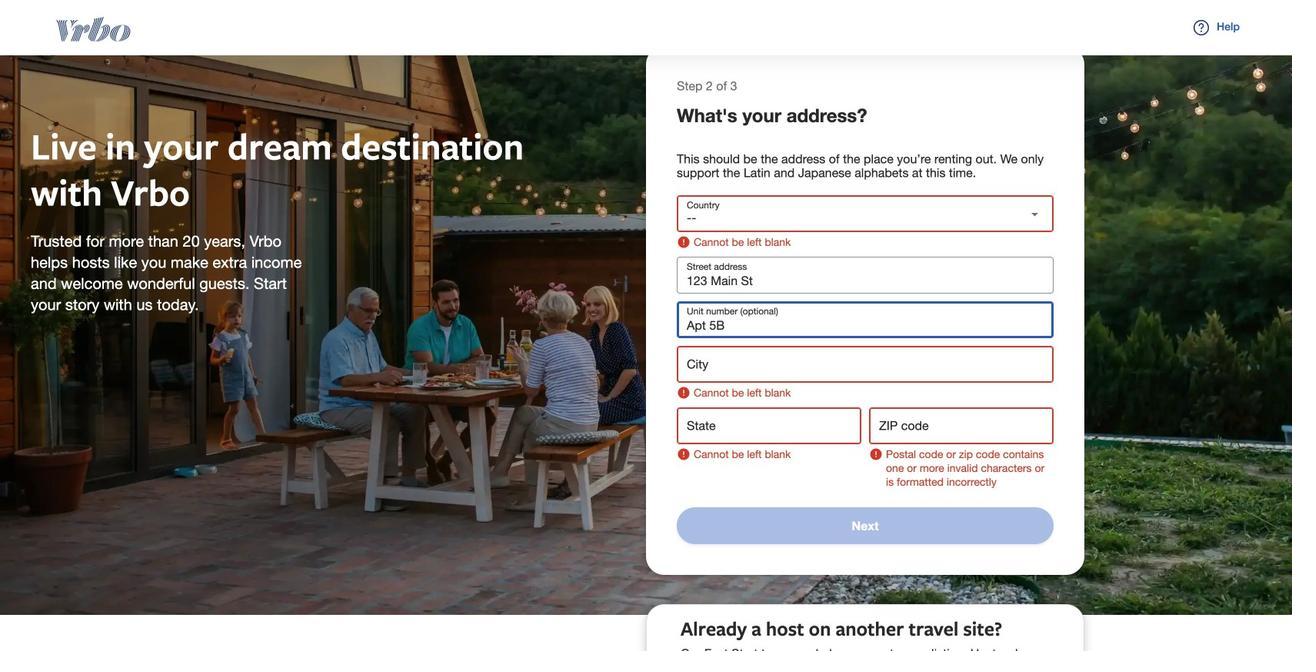 Task type: describe. For each thing, give the bounding box(es) containing it.
  text field
[[677, 346, 1054, 383]]

family enjoying cabin vacation image
[[0, 0, 1292, 615]]

vrbo logo image
[[25, 17, 162, 42]]



Task type: vqa. For each thing, say whether or not it's contained in the screenshot.
second name error icon from the bottom
yes



Task type: locate. For each thing, give the bounding box(es) containing it.
name error image
[[677, 386, 691, 400]]

name error image
[[677, 235, 691, 249], [677, 448, 691, 462], [869, 448, 883, 462]]

  text field
[[677, 257, 1054, 294], [677, 302, 1054, 339], [677, 408, 862, 445], [869, 408, 1054, 445]]



